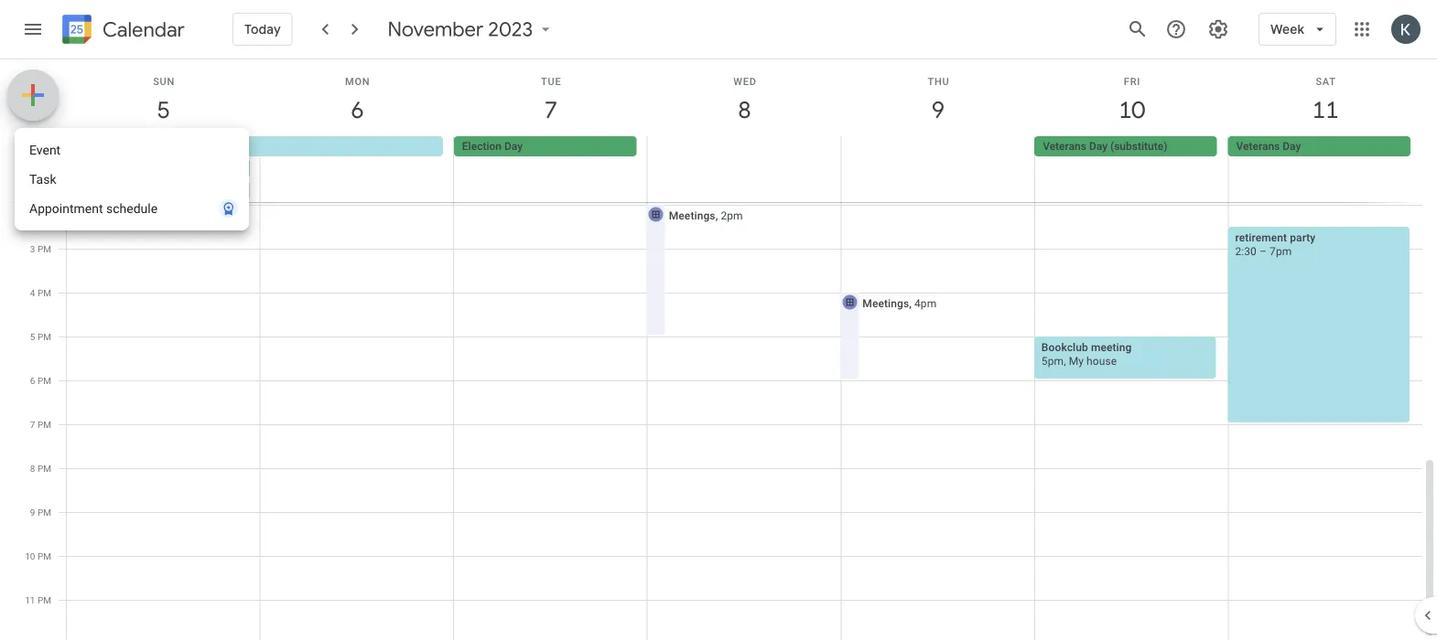 Task type: locate. For each thing, give the bounding box(es) containing it.
, left my
[[1064, 355, 1066, 368]]

8 up the 9 pm
[[30, 463, 35, 474]]

week
[[1271, 21, 1305, 38]]

1 horizontal spatial 9
[[931, 95, 944, 125]]

, for 4pm
[[910, 297, 912, 310]]

1 horizontal spatial day
[[1090, 140, 1108, 153]]

thu 9
[[928, 76, 950, 125]]

pm right 3
[[38, 244, 51, 255]]

7
[[543, 95, 557, 125], [30, 419, 35, 430]]

7 down tue
[[543, 95, 557, 125]]

calendar
[[103, 17, 185, 43]]

1 horizontal spatial 5
[[156, 95, 169, 125]]

day for veterans day
[[1283, 140, 1302, 153]]

7 pm from the top
[[38, 463, 51, 474]]

1 pm from the top
[[38, 200, 51, 211]]

1 horizontal spatial 8
[[737, 95, 750, 125]]

9
[[931, 95, 944, 125], [30, 507, 35, 518]]

pm down 5 pm
[[38, 375, 51, 386]]

6 inside mon 6
[[350, 95, 363, 125]]

0 vertical spatial 11
[[1312, 95, 1338, 125]]

pm up the 8 pm
[[38, 419, 51, 430]]

5
[[156, 95, 169, 125], [30, 332, 35, 342]]

pm down 10 pm at the left of the page
[[38, 595, 51, 606]]

2 cell from the left
[[260, 136, 454, 202]]

8 pm from the top
[[38, 507, 51, 518]]

sat 11
[[1312, 76, 1338, 125]]

1 cell from the left
[[66, 136, 454, 202]]

veterans for veterans day (substitute)
[[1043, 140, 1087, 153]]

row
[[59, 136, 1438, 202]]

05
[[41, 140, 51, 151]]

day for veterans day (substitute)
[[1090, 140, 1108, 153]]

0 vertical spatial 8
[[737, 95, 750, 125]]

3 cell from the left
[[648, 136, 841, 202]]

2pm
[[721, 209, 743, 222]]

pm for 6 pm
[[38, 375, 51, 386]]

gmt-05
[[20, 140, 51, 151]]

thu
[[928, 76, 950, 87]]

main drawer image
[[22, 18, 44, 40]]

11 down sat
[[1312, 95, 1338, 125]]

6 pm from the top
[[38, 419, 51, 430]]

veterans
[[1043, 140, 1087, 153], [1237, 140, 1280, 153]]

pm for 7 pm
[[38, 419, 51, 430]]

today
[[245, 21, 281, 38]]

grid containing 5
[[0, 0, 1438, 642]]

, left the 2pm
[[716, 209, 718, 222]]

wed 8
[[734, 76, 757, 125]]

,
[[716, 209, 718, 222], [910, 297, 912, 310], [1064, 355, 1066, 368]]

6
[[350, 95, 363, 125], [30, 375, 35, 386]]

5pm
[[1042, 355, 1064, 368]]

bookclub
[[1042, 341, 1089, 354]]

day for election day
[[505, 140, 523, 153]]

4 pm from the top
[[38, 332, 51, 342]]

1 veterans from the left
[[1043, 140, 1087, 153]]

veterans left (substitute)
[[1043, 140, 1087, 153]]

1 horizontal spatial meetings
[[863, 297, 910, 310]]

, left 4pm
[[910, 297, 912, 310]]

1 vertical spatial ,
[[910, 297, 912, 310]]

0 vertical spatial 7
[[543, 95, 557, 125]]

7 inside tue 7
[[543, 95, 557, 125]]

10 pm
[[25, 551, 51, 562]]

0 vertical spatial meetings
[[669, 209, 716, 222]]

0 horizontal spatial 7
[[30, 419, 35, 430]]

0 horizontal spatial 10
[[25, 551, 35, 562]]

pm down the 8 pm
[[38, 507, 51, 518]]

meetings left the 2pm
[[669, 209, 716, 222]]

mon 6
[[345, 76, 370, 125]]

9 pm from the top
[[38, 551, 51, 562]]

1 horizontal spatial ,
[[910, 297, 912, 310]]

1 horizontal spatial 11
[[1312, 95, 1338, 125]]

2 horizontal spatial day
[[1283, 140, 1302, 153]]

3
[[30, 244, 35, 255]]

10 link
[[1111, 89, 1154, 131]]

1 vertical spatial 10
[[25, 551, 35, 562]]

0 vertical spatial 9
[[931, 95, 944, 125]]

1 horizontal spatial 6
[[350, 95, 363, 125]]

6 pm
[[30, 375, 51, 386]]

5 pm from the top
[[38, 375, 51, 386]]

veterans day button
[[1228, 136, 1411, 157]]

calendar element
[[59, 11, 185, 51]]

11 down 10 pm at the left of the page
[[25, 595, 35, 606]]

pm down the 9 pm
[[38, 551, 51, 562]]

party
[[1290, 231, 1316, 244]]

2
[[30, 200, 35, 211]]

6 down 5 pm
[[30, 375, 35, 386]]

day
[[505, 140, 523, 153], [1090, 140, 1108, 153], [1283, 140, 1302, 153]]

2 vertical spatial ,
[[1064, 355, 1066, 368]]

8
[[737, 95, 750, 125], [30, 463, 35, 474]]

row containing election day
[[59, 136, 1438, 202]]

meetings for meetings , 4pm
[[863, 297, 910, 310]]

day inside button
[[505, 140, 523, 153]]

0 horizontal spatial meetings
[[669, 209, 716, 222]]

pm up '6 pm'
[[38, 332, 51, 342]]

meetings left 4pm
[[863, 297, 910, 310]]

0 vertical spatial ,
[[716, 209, 718, 222]]

1 vertical spatial 7
[[30, 419, 35, 430]]

10
[[1118, 95, 1144, 125], [25, 551, 35, 562]]

0 vertical spatial 5
[[156, 95, 169, 125]]

10 up 11 pm
[[25, 551, 35, 562]]

6 down the mon at the top
[[350, 95, 363, 125]]

tue
[[541, 76, 562, 87]]

pm for 4 pm
[[38, 288, 51, 299]]

support image
[[1166, 18, 1188, 40]]

1 horizontal spatial 10
[[1118, 95, 1144, 125]]

pm for 5 pm
[[38, 332, 51, 342]]

house
[[1087, 355, 1117, 368]]

veterans for veterans day
[[1237, 140, 1280, 153]]

0 horizontal spatial 5
[[30, 332, 35, 342]]

fri 10
[[1118, 76, 1144, 125]]

2 horizontal spatial ,
[[1064, 355, 1066, 368]]

pm
[[38, 200, 51, 211], [38, 244, 51, 255], [38, 288, 51, 299], [38, 332, 51, 342], [38, 375, 51, 386], [38, 419, 51, 430], [38, 463, 51, 474], [38, 507, 51, 518], [38, 551, 51, 562], [38, 595, 51, 606]]

10 down fri
[[1118, 95, 1144, 125]]

2 veterans from the left
[[1237, 140, 1280, 153]]

0 horizontal spatial day
[[505, 140, 523, 153]]

1 vertical spatial 6
[[30, 375, 35, 386]]

meeting
[[1091, 341, 1132, 354]]

8 inside wed 8
[[737, 95, 750, 125]]

11
[[1312, 95, 1338, 125], [25, 595, 35, 606]]

1 vertical spatial 9
[[30, 507, 35, 518]]

, for 2pm
[[716, 209, 718, 222]]

schedule
[[106, 201, 158, 216]]

meetings , 2pm
[[669, 209, 743, 222]]

9 up 10 pm at the left of the page
[[30, 507, 35, 518]]

3 pm from the top
[[38, 288, 51, 299]]

settings menu image
[[1208, 18, 1230, 40]]

pm right 2
[[38, 200, 51, 211]]

5 down "sun"
[[156, 95, 169, 125]]

meetings for meetings , 2pm
[[669, 209, 716, 222]]

2 day from the left
[[1090, 140, 1108, 153]]

1 horizontal spatial 7
[[543, 95, 557, 125]]

5 down "4"
[[30, 332, 35, 342]]

0 horizontal spatial ,
[[716, 209, 718, 222]]

retirement party 2:30 – 7pm
[[1236, 231, 1316, 258]]

10 pm from the top
[[38, 595, 51, 606]]

0 horizontal spatial 8
[[30, 463, 35, 474]]

today button
[[233, 7, 293, 51]]

cell
[[66, 136, 454, 202], [260, 136, 454, 202], [648, 136, 841, 202], [841, 136, 1035, 202]]

pm for 9 pm
[[38, 507, 51, 518]]

meetings
[[669, 209, 716, 222], [863, 297, 910, 310]]

calendar heading
[[99, 17, 185, 43]]

pm right "4"
[[38, 288, 51, 299]]

2 pm from the top
[[38, 244, 51, 255]]

pm up the 9 pm
[[38, 463, 51, 474]]

0 vertical spatial 6
[[350, 95, 363, 125]]

7 up the 8 pm
[[30, 419, 35, 430]]

0 horizontal spatial 9
[[30, 507, 35, 518]]

3 day from the left
[[1283, 140, 1302, 153]]

grid
[[0, 0, 1438, 642]]

veterans up retirement
[[1237, 140, 1280, 153]]

pm for 10 pm
[[38, 551, 51, 562]]

1 vertical spatial 11
[[25, 595, 35, 606]]

0 horizontal spatial veterans
[[1043, 140, 1087, 153]]

0 horizontal spatial 6
[[30, 375, 35, 386]]

4pm
[[915, 297, 937, 310]]

8 pm
[[30, 463, 51, 474]]

1 vertical spatial meetings
[[863, 297, 910, 310]]

9 down thu
[[931, 95, 944, 125]]

8 down wed
[[737, 95, 750, 125]]

1 horizontal spatial veterans
[[1237, 140, 1280, 153]]

1 day from the left
[[505, 140, 523, 153]]



Task type: vqa. For each thing, say whether or not it's contained in the screenshot.
10 element
no



Task type: describe. For each thing, give the bounding box(es) containing it.
my
[[1069, 355, 1084, 368]]

appointment schedule
[[29, 201, 158, 216]]

sat
[[1316, 76, 1337, 87]]

sun
[[153, 76, 175, 87]]

election day button
[[454, 136, 637, 157]]

event
[[29, 142, 61, 158]]

7 pm
[[30, 419, 51, 430]]

0 horizontal spatial 11
[[25, 595, 35, 606]]

tue 7
[[541, 76, 562, 125]]

election day
[[462, 140, 523, 153]]

veterans day (substitute) button
[[1035, 136, 1218, 157]]

pm for 11 pm
[[38, 595, 51, 606]]

november
[[388, 16, 484, 42]]

6 link
[[336, 89, 379, 131]]

9 link
[[918, 89, 960, 131]]

pm for 2 pm
[[38, 200, 51, 211]]

9 pm
[[30, 507, 51, 518]]

veterans day
[[1237, 140, 1302, 153]]

2 pm
[[30, 200, 51, 211]]

(substitute)
[[1111, 140, 1168, 153]]

4 pm
[[30, 288, 51, 299]]

task
[[29, 172, 56, 187]]

3 pm
[[30, 244, 51, 255]]

5 link
[[143, 89, 185, 131]]

election
[[462, 140, 502, 153]]

–
[[1260, 245, 1267, 258]]

sun 5
[[153, 76, 175, 125]]

fri
[[1124, 76, 1141, 87]]

appointment
[[29, 201, 103, 216]]

4
[[30, 288, 35, 299]]

7pm
[[1270, 245, 1292, 258]]

5 inside sun 5
[[156, 95, 169, 125]]

4 cell from the left
[[841, 136, 1035, 202]]

november 2023 button
[[381, 16, 563, 42]]

meetings , 4pm
[[863, 297, 937, 310]]

november 2023
[[388, 16, 533, 42]]

11 link
[[1305, 89, 1347, 131]]

veterans day (substitute)
[[1043, 140, 1168, 153]]

9 inside thu 9
[[931, 95, 944, 125]]

week button
[[1259, 7, 1337, 51]]

0 vertical spatial 10
[[1118, 95, 1144, 125]]

pm for 8 pm
[[38, 463, 51, 474]]

8 link
[[724, 89, 766, 131]]

gmt-
[[20, 140, 41, 151]]

mon
[[345, 76, 370, 87]]

pm for 3 pm
[[38, 244, 51, 255]]

1 vertical spatial 5
[[30, 332, 35, 342]]

11 pm
[[25, 595, 51, 606]]

7 link
[[530, 89, 572, 131]]

retirement
[[1236, 231, 1288, 244]]

1 vertical spatial 8
[[30, 463, 35, 474]]

, inside "bookclub meeting 5pm , my house"
[[1064, 355, 1066, 368]]

wed
[[734, 76, 757, 87]]

2023
[[489, 16, 533, 42]]

2:30
[[1236, 245, 1257, 258]]

5 pm
[[30, 332, 51, 342]]

bookclub meeting 5pm , my house
[[1042, 341, 1132, 368]]



